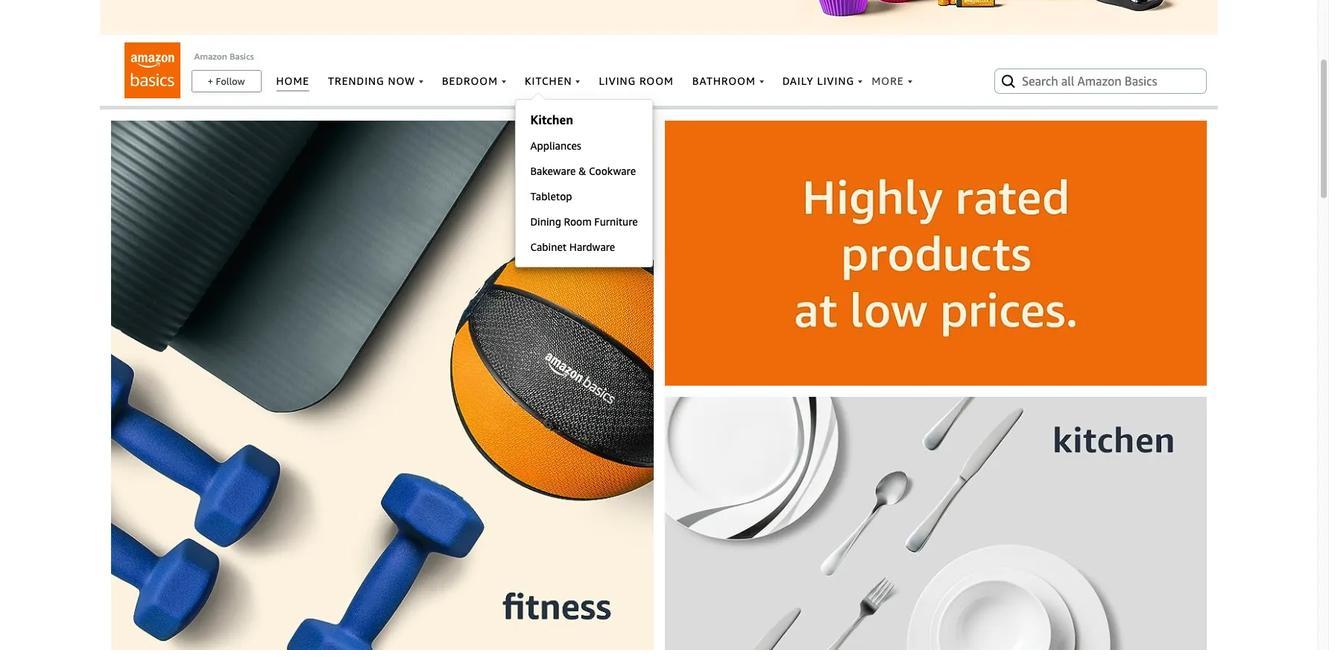 Task type: vqa. For each thing, say whether or not it's contained in the screenshot.
In Stock Ships from and sold by AmazonFresh.
no



Task type: describe. For each thing, give the bounding box(es) containing it.
basics
[[230, 51, 254, 62]]

amazon basics logo image
[[124, 42, 180, 98]]

follow
[[216, 75, 245, 87]]

+ follow
[[208, 75, 245, 87]]

amazon basics
[[194, 51, 254, 62]]



Task type: locate. For each thing, give the bounding box(es) containing it.
+ follow button
[[192, 71, 261, 92]]

search image
[[1000, 72, 1018, 90]]

+
[[208, 75, 213, 87]]

amazon basics link
[[194, 51, 254, 62]]

amazon
[[194, 51, 227, 62]]

Search all Amazon Basics search field
[[1022, 69, 1182, 94]]



